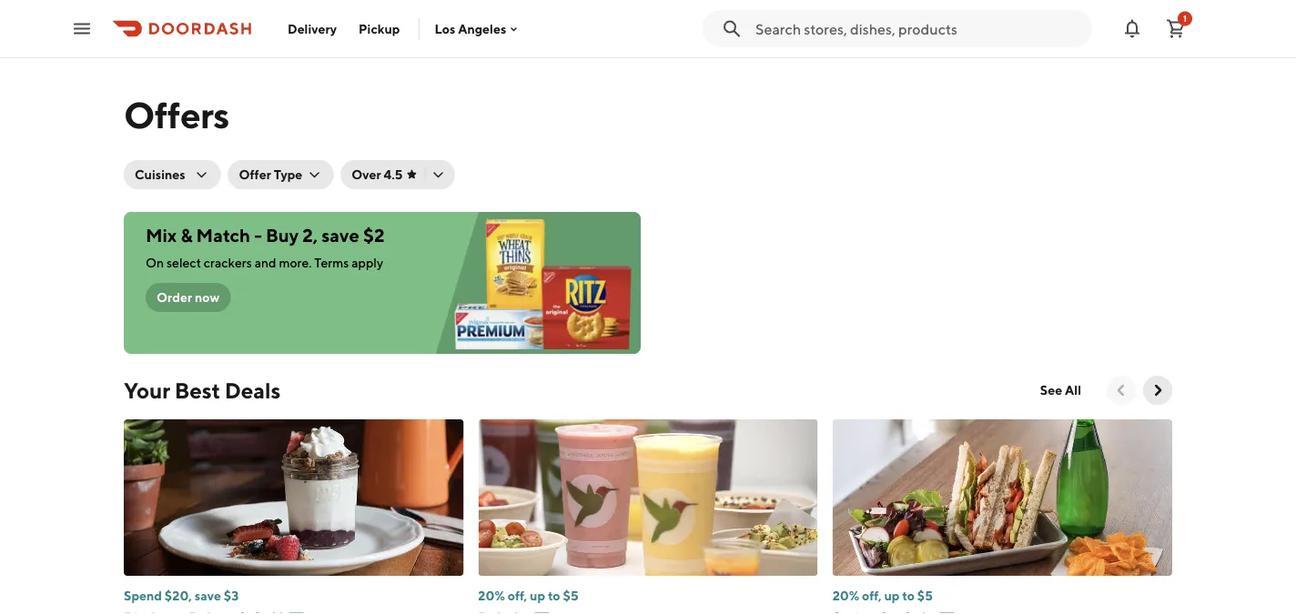 Task type: describe. For each thing, give the bounding box(es) containing it.
cuisines
[[135, 167, 186, 182]]

1 items, open order cart image
[[1166, 18, 1188, 40]]

previous button of carousel image
[[1113, 382, 1131, 400]]

cuisines button
[[124, 160, 221, 189]]

match
[[196, 225, 251, 246]]

more.
[[279, 255, 312, 270]]

select
[[167, 255, 201, 270]]

&
[[181, 225, 193, 246]]

buy
[[266, 225, 299, 246]]

20% for 2nd the 20% off, up to $5 link from left
[[833, 589, 860, 604]]

spend $20, save $3 link
[[124, 587, 464, 615]]

delivery button
[[277, 14, 348, 43]]

$5 for second the 20% off, up to $5 link from right
[[563, 589, 579, 604]]

save inside the 'mix & match - buy 2, save $2 on select crackers and more. terms apply'
[[322, 225, 360, 246]]

your best deals link
[[124, 376, 281, 405]]

up for second the 20% off, up to $5 link from right
[[530, 589, 546, 604]]

20% off, up to $5 for 2nd the 20% off, up to $5 link from left
[[833, 589, 933, 604]]

20% off, up to $5 for second the 20% off, up to $5 link from right
[[478, 589, 579, 604]]

best
[[175, 377, 220, 403]]

pickup button
[[348, 14, 411, 43]]

pickup
[[359, 21, 400, 36]]

crackers
[[204, 255, 252, 270]]

your best deals
[[124, 377, 281, 403]]

over 4.5
[[352, 167, 403, 182]]

see
[[1041, 383, 1063, 398]]

$3
[[224, 589, 239, 604]]

your
[[124, 377, 170, 403]]

spend $20, save $3
[[124, 589, 239, 604]]

-
[[254, 225, 262, 246]]

$2
[[363, 225, 385, 246]]

delivery
[[288, 21, 337, 36]]

terms
[[315, 255, 349, 270]]

all
[[1066, 383, 1082, 398]]

4.5
[[384, 167, 403, 182]]



Task type: vqa. For each thing, say whether or not it's contained in the screenshot.
'see'
yes



Task type: locate. For each thing, give the bounding box(es) containing it.
$5 for 2nd the 20% off, up to $5 link from left
[[918, 589, 933, 604]]

1 up from the left
[[530, 589, 546, 604]]

2 20% off, up to $5 from the left
[[833, 589, 933, 604]]

save left $3
[[195, 589, 221, 604]]

see all
[[1041, 383, 1082, 398]]

see all link
[[1030, 376, 1093, 405]]

1 horizontal spatial save
[[322, 225, 360, 246]]

1 20% off, up to $5 from the left
[[478, 589, 579, 604]]

to for second the 20% off, up to $5 link from right
[[548, 589, 561, 604]]

order now
[[157, 290, 220, 305]]

2 up from the left
[[885, 589, 900, 604]]

Store search: begin typing to search for stores available on DoorDash text field
[[756, 19, 1082, 39]]

0 horizontal spatial $5
[[563, 589, 579, 604]]

2 20% from the left
[[833, 589, 860, 604]]

off, for 2nd the 20% off, up to $5 link from left
[[862, 589, 882, 604]]

notification bell image
[[1122, 18, 1144, 40]]

next button of carousel image
[[1149, 382, 1167, 400]]

0 horizontal spatial save
[[195, 589, 221, 604]]

1 horizontal spatial to
[[903, 589, 915, 604]]

off,
[[508, 589, 527, 604], [862, 589, 882, 604]]

0 horizontal spatial off,
[[508, 589, 527, 604]]

2 to from the left
[[903, 589, 915, 604]]

offers
[[124, 93, 229, 136]]

1 vertical spatial save
[[195, 589, 221, 604]]

0 horizontal spatial up
[[530, 589, 546, 604]]

0 vertical spatial save
[[322, 225, 360, 246]]

0 horizontal spatial 20%
[[478, 589, 505, 604]]

0 horizontal spatial 20% off, up to $5 link
[[478, 587, 818, 615]]

offer
[[239, 167, 271, 182]]

1 horizontal spatial 20% off, up to $5
[[833, 589, 933, 604]]

apply
[[352, 255, 383, 270]]

now
[[195, 290, 220, 305]]

mix & match - buy 2, save $2 on select crackers and more. terms apply
[[146, 225, 385, 270]]

1 horizontal spatial $5
[[918, 589, 933, 604]]

order now button
[[146, 283, 231, 312]]

1 horizontal spatial up
[[885, 589, 900, 604]]

deals
[[225, 377, 281, 403]]

1 button
[[1158, 10, 1195, 47]]

offer type button
[[228, 160, 334, 189]]

los angeles button
[[435, 21, 521, 36]]

los
[[435, 21, 456, 36]]

1 20% from the left
[[478, 589, 505, 604]]

save
[[322, 225, 360, 246], [195, 589, 221, 604]]

1 horizontal spatial 20%
[[833, 589, 860, 604]]

2 off, from the left
[[862, 589, 882, 604]]

over
[[352, 167, 381, 182]]

off, for second the 20% off, up to $5 link from right
[[508, 589, 527, 604]]

1 20% off, up to $5 link from the left
[[478, 587, 818, 615]]

angeles
[[458, 21, 507, 36]]

on
[[146, 255, 164, 270]]

mix
[[146, 225, 177, 246]]

$20,
[[165, 589, 192, 604]]

0 horizontal spatial 20% off, up to $5
[[478, 589, 579, 604]]

up
[[530, 589, 546, 604], [885, 589, 900, 604]]

20% off, up to $5 link
[[478, 587, 818, 615], [833, 587, 1173, 615]]

20% off, up to $5
[[478, 589, 579, 604], [833, 589, 933, 604]]

offer type
[[239, 167, 303, 182]]

open menu image
[[71, 18, 93, 40]]

1 to from the left
[[548, 589, 561, 604]]

2 $5 from the left
[[918, 589, 933, 604]]

1 $5 from the left
[[563, 589, 579, 604]]

order
[[157, 290, 192, 305]]

2,
[[303, 225, 318, 246]]

to
[[548, 589, 561, 604], [903, 589, 915, 604]]

1 horizontal spatial 20% off, up to $5 link
[[833, 587, 1173, 615]]

20%
[[478, 589, 505, 604], [833, 589, 860, 604]]

spend
[[124, 589, 162, 604]]

up for 2nd the 20% off, up to $5 link from left
[[885, 589, 900, 604]]

1
[[1184, 13, 1188, 24]]

1 off, from the left
[[508, 589, 527, 604]]

$5
[[563, 589, 579, 604], [918, 589, 933, 604]]

0 horizontal spatial to
[[548, 589, 561, 604]]

save up terms
[[322, 225, 360, 246]]

over 4.5 button
[[341, 160, 455, 189]]

1 horizontal spatial off,
[[862, 589, 882, 604]]

2 20% off, up to $5 link from the left
[[833, 587, 1173, 615]]

to for 2nd the 20% off, up to $5 link from left
[[903, 589, 915, 604]]

type
[[274, 167, 303, 182]]

20% for second the 20% off, up to $5 link from right
[[478, 589, 505, 604]]

los angeles
[[435, 21, 507, 36]]

and
[[255, 255, 277, 270]]



